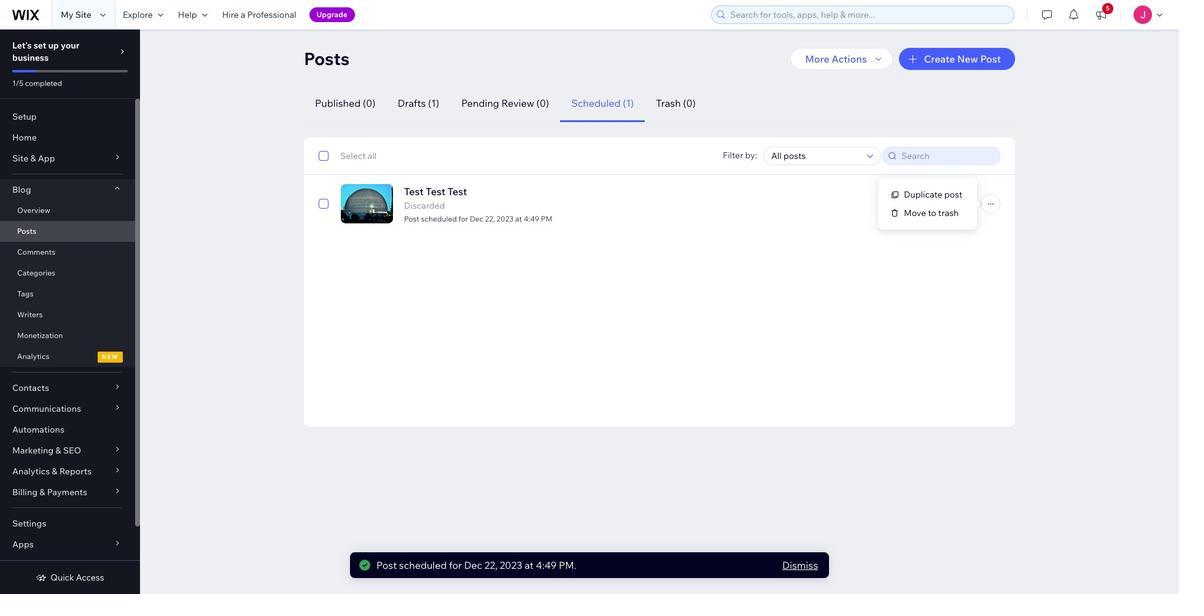 Task type: locate. For each thing, give the bounding box(es) containing it.
analytics down the monetization on the left of the page
[[17, 352, 49, 361]]

2 vertical spatial post
[[377, 560, 397, 572]]

4:49
[[524, 214, 539, 224], [536, 560, 557, 572]]

billing & payments button
[[0, 482, 135, 503]]

2023 left the "pm."
[[500, 560, 523, 572]]

22, inside test test test discarded post scheduled for dec 22, 2023 at 4:49 pm
[[485, 214, 495, 224]]

0 vertical spatial dec
[[470, 214, 484, 224]]

hire
[[222, 9, 239, 20]]

select all
[[340, 151, 377, 162]]

1 vertical spatial analytics
[[12, 466, 50, 477]]

tab list
[[304, 85, 1001, 122]]

2023 left 'pm'
[[497, 214, 514, 224]]

alert
[[350, 553, 829, 579]]

communications
[[12, 404, 81, 415]]

5 button
[[1088, 0, 1115, 29]]

home link
[[0, 127, 135, 148]]

scheduled inside alert
[[399, 560, 447, 572]]

0 horizontal spatial (1)
[[428, 97, 439, 109]]

scheduled (1) button
[[560, 85, 645, 122]]

(0) right review
[[537, 97, 549, 109]]

published (0)
[[315, 97, 376, 109]]

(1) right scheduled
[[623, 97, 634, 109]]

Select all checkbox
[[319, 149, 377, 163]]

duplicate post
[[904, 189, 963, 200]]

duplicate
[[904, 189, 943, 200]]

post scheduled for dec 22, 2023 at 4:49 pm.
[[377, 560, 577, 572]]

0 horizontal spatial site
[[12, 153, 28, 164]]

actions
[[832, 53, 867, 65]]

& left app
[[30, 153, 36, 164]]

automations link
[[0, 420, 135, 441]]

analytics down marketing
[[12, 466, 50, 477]]

site down the home
[[12, 153, 28, 164]]

2 (0) from the left
[[537, 97, 549, 109]]

1 vertical spatial 22,
[[485, 560, 498, 572]]

analytics
[[17, 352, 49, 361], [12, 466, 50, 477]]

posts down upgrade button
[[304, 48, 350, 69]]

1 (0) from the left
[[363, 97, 376, 109]]

2023 inside alert
[[500, 560, 523, 572]]

marketing & seo button
[[0, 441, 135, 461]]

access
[[76, 573, 104, 584]]

(0) right trash
[[683, 97, 696, 109]]

let's
[[12, 40, 32, 51]]

analytics & reports button
[[0, 461, 135, 482]]

pending
[[461, 97, 499, 109]]

1 vertical spatial 2023
[[500, 560, 523, 572]]

0 vertical spatial 2023
[[497, 214, 514, 224]]

site
[[75, 9, 91, 20], [12, 153, 28, 164]]

site right 'my'
[[75, 9, 91, 20]]

comments link
[[0, 242, 135, 263]]

1 horizontal spatial (1)
[[623, 97, 634, 109]]

tags
[[17, 289, 33, 299]]

0 horizontal spatial at
[[515, 214, 522, 224]]

create new post button
[[899, 48, 1016, 70]]

0 vertical spatial analytics
[[17, 352, 49, 361]]

categories link
[[0, 263, 135, 284]]

2 horizontal spatial post
[[981, 53, 1001, 65]]

settings link
[[0, 514, 135, 535]]

1 vertical spatial scheduled
[[399, 560, 447, 572]]

apps
[[12, 539, 34, 550]]

(1) right drafts
[[428, 97, 439, 109]]

upgrade button
[[309, 7, 355, 22]]

& left seo
[[55, 445, 61, 456]]

move to trash
[[904, 208, 959, 219]]

test
[[404, 186, 424, 198], [426, 186, 446, 198], [448, 186, 467, 198]]

0 vertical spatial for
[[459, 214, 468, 224]]

completed
[[25, 79, 62, 88]]

up
[[48, 40, 59, 51]]

site inside popup button
[[12, 153, 28, 164]]

0 horizontal spatial (0)
[[363, 97, 376, 109]]

0 vertical spatial at
[[515, 214, 522, 224]]

more actions
[[806, 53, 867, 65]]

0 vertical spatial 22,
[[485, 214, 495, 224]]

(1) inside button
[[428, 97, 439, 109]]

1 horizontal spatial at
[[525, 560, 534, 572]]

communications button
[[0, 399, 135, 420]]

posts inside sidebar element
[[17, 227, 36, 236]]

0 vertical spatial posts
[[304, 48, 350, 69]]

scheduled
[[421, 214, 457, 224], [399, 560, 447, 572]]

None field
[[768, 147, 864, 165]]

dec
[[470, 214, 484, 224], [464, 560, 482, 572]]

(0) inside button
[[537, 97, 549, 109]]

2 horizontal spatial (0)
[[683, 97, 696, 109]]

1 vertical spatial dec
[[464, 560, 482, 572]]

review
[[502, 97, 534, 109]]

published
[[315, 97, 361, 109]]

1 vertical spatial 4:49
[[536, 560, 557, 572]]

& inside dropdown button
[[55, 445, 61, 456]]

0 horizontal spatial posts
[[17, 227, 36, 236]]

None checkbox
[[319, 197, 329, 211]]

categories
[[17, 268, 55, 278]]

discarded
[[404, 200, 445, 211]]

2 test from the left
[[426, 186, 446, 198]]

tags link
[[0, 284, 135, 305]]

22,
[[485, 214, 495, 224], [485, 560, 498, 572]]

explore
[[123, 9, 153, 20]]

scheduled (1)
[[572, 97, 634, 109]]

more
[[806, 53, 830, 65]]

1 vertical spatial for
[[449, 560, 462, 572]]

dec inside alert
[[464, 560, 482, 572]]

posts down overview
[[17, 227, 36, 236]]

0 vertical spatial scheduled
[[421, 214, 457, 224]]

monetization link
[[0, 326, 135, 347]]

0 horizontal spatial test
[[404, 186, 424, 198]]

& for marketing
[[55, 445, 61, 456]]

0 vertical spatial 4:49
[[524, 214, 539, 224]]

setup
[[12, 111, 37, 122]]

post inside test test test discarded post scheduled for dec 22, 2023 at 4:49 pm
[[404, 214, 420, 224]]

site & app
[[12, 153, 55, 164]]

1 horizontal spatial posts
[[304, 48, 350, 69]]

billing & payments
[[12, 487, 87, 498]]

apps button
[[0, 535, 135, 555]]

& inside "popup button"
[[39, 487, 45, 498]]

by:
[[746, 150, 758, 161]]

1 vertical spatial at
[[525, 560, 534, 572]]

1 horizontal spatial post
[[404, 214, 420, 224]]

trash (0)
[[656, 97, 696, 109]]

menu
[[879, 186, 978, 222]]

posts
[[304, 48, 350, 69], [17, 227, 36, 236]]

at left the "pm."
[[525, 560, 534, 572]]

0 horizontal spatial post
[[377, 560, 397, 572]]

Search field
[[898, 147, 997, 165]]

4:49 inside test test test discarded post scheduled for dec 22, 2023 at 4:49 pm
[[524, 214, 539, 224]]

2 (1) from the left
[[623, 97, 634, 109]]

upgrade
[[317, 10, 348, 19]]

0 vertical spatial site
[[75, 9, 91, 20]]

1 vertical spatial posts
[[17, 227, 36, 236]]

analytics inside popup button
[[12, 466, 50, 477]]

create new post
[[924, 53, 1001, 65]]

home
[[12, 132, 37, 143]]

4:49 left the "pm."
[[536, 560, 557, 572]]

dismiss button
[[783, 558, 818, 573]]

1 vertical spatial post
[[404, 214, 420, 224]]

(1) inside button
[[623, 97, 634, 109]]

1 vertical spatial site
[[12, 153, 28, 164]]

4:49 left 'pm'
[[524, 214, 539, 224]]

duplicate post button
[[879, 186, 978, 204]]

0 vertical spatial post
[[981, 53, 1001, 65]]

3 (0) from the left
[[683, 97, 696, 109]]

analytics & reports
[[12, 466, 92, 477]]

new
[[102, 353, 119, 361]]

my site
[[61, 9, 91, 20]]

1 (1) from the left
[[428, 97, 439, 109]]

&
[[30, 153, 36, 164], [55, 445, 61, 456], [52, 466, 57, 477], [39, 487, 45, 498]]

contacts
[[12, 383, 49, 394]]

overview link
[[0, 200, 135, 221]]

at left 'pm'
[[515, 214, 522, 224]]

(0) right published
[[363, 97, 376, 109]]

automations
[[12, 425, 64, 436]]

1 horizontal spatial (0)
[[537, 97, 549, 109]]

& left reports
[[52, 466, 57, 477]]

& right the billing
[[39, 487, 45, 498]]

1 horizontal spatial test
[[426, 186, 446, 198]]

2 horizontal spatial test
[[448, 186, 467, 198]]



Task type: vqa. For each thing, say whether or not it's contained in the screenshot.
THE 'BILLING'
yes



Task type: describe. For each thing, give the bounding box(es) containing it.
2023 inside test test test discarded post scheduled for dec 22, 2023 at 4:49 pm
[[497, 214, 514, 224]]

Search for tools, apps, help & more... field
[[727, 6, 1011, 23]]

post inside button
[[981, 53, 1001, 65]]

site & app button
[[0, 148, 135, 169]]

pm
[[541, 214, 553, 224]]

at inside alert
[[525, 560, 534, 572]]

sidebar element
[[0, 29, 140, 595]]

new
[[958, 53, 979, 65]]

22, inside alert
[[485, 560, 498, 572]]

setup link
[[0, 106, 135, 127]]

marketing & seo
[[12, 445, 81, 456]]

menu containing duplicate post
[[879, 186, 978, 222]]

5
[[1107, 4, 1110, 12]]

1 horizontal spatial site
[[75, 9, 91, 20]]

billing
[[12, 487, 38, 498]]

& for analytics
[[52, 466, 57, 477]]

1 test from the left
[[404, 186, 424, 198]]

trash
[[656, 97, 681, 109]]

dec inside test test test discarded post scheduled for dec 22, 2023 at 4:49 pm
[[470, 214, 484, 224]]

test test test discarded post scheduled for dec 22, 2023 at 4:49 pm
[[404, 186, 553, 224]]

cms
[[12, 560, 32, 571]]

trash
[[939, 208, 959, 219]]

let's set up your business
[[12, 40, 79, 63]]

posts link
[[0, 221, 135, 242]]

quick access
[[51, 573, 104, 584]]

scheduled inside test test test discarded post scheduled for dec 22, 2023 at 4:49 pm
[[421, 214, 457, 224]]

filter by:
[[723, 150, 758, 161]]

marketing
[[12, 445, 54, 456]]

(0) for published (0)
[[363, 97, 376, 109]]

hire a professional
[[222, 9, 296, 20]]

drafts (1)
[[398, 97, 439, 109]]

& for billing
[[39, 487, 45, 498]]

& for site
[[30, 153, 36, 164]]

cms link
[[0, 555, 135, 576]]

professional
[[247, 9, 296, 20]]

select
[[340, 151, 366, 162]]

quick
[[51, 573, 74, 584]]

your
[[61, 40, 79, 51]]

settings
[[12, 519, 46, 530]]

drafts (1) button
[[387, 85, 450, 122]]

business
[[12, 52, 49, 63]]

app
[[38, 153, 55, 164]]

writers link
[[0, 305, 135, 326]]

4:49 inside alert
[[536, 560, 557, 572]]

(1) for drafts (1)
[[428, 97, 439, 109]]

create
[[924, 53, 956, 65]]

for inside test test test discarded post scheduled for dec 22, 2023 at 4:49 pm
[[459, 214, 468, 224]]

analytics for analytics & reports
[[12, 466, 50, 477]]

contacts button
[[0, 378, 135, 399]]

reports
[[59, 466, 92, 477]]

pending review (0)
[[461, 97, 549, 109]]

(1) for scheduled (1)
[[623, 97, 634, 109]]

(0) for trash (0)
[[683, 97, 696, 109]]

help button
[[171, 0, 215, 29]]

pm.
[[559, 560, 577, 572]]

3 test from the left
[[448, 186, 467, 198]]

analytics for analytics
[[17, 352, 49, 361]]

quick access button
[[36, 573, 104, 584]]

filter
[[723, 150, 744, 161]]

seo
[[63, 445, 81, 456]]

tab list containing published (0)
[[304, 85, 1001, 122]]

for inside alert
[[449, 560, 462, 572]]

published (0) button
[[304, 85, 387, 122]]

set
[[34, 40, 46, 51]]

1/5
[[12, 79, 23, 88]]

trash (0) button
[[645, 85, 707, 122]]

more actions button
[[791, 48, 893, 70]]

at inside test test test discarded post scheduled for dec 22, 2023 at 4:49 pm
[[515, 214, 522, 224]]

monetization
[[17, 331, 63, 340]]

payments
[[47, 487, 87, 498]]

overview
[[17, 206, 50, 215]]

alert containing post scheduled for dec 22, 2023 at 4:49 pm.
[[350, 553, 829, 579]]

all
[[368, 151, 377, 162]]

move
[[904, 208, 927, 219]]

pending review (0) button
[[450, 85, 560, 122]]

drafts
[[398, 97, 426, 109]]

hire a professional link
[[215, 0, 304, 29]]

comments
[[17, 248, 55, 257]]

post inside alert
[[377, 560, 397, 572]]

dismiss
[[783, 560, 818, 572]]

move to trash button
[[879, 204, 978, 222]]

to
[[929, 208, 937, 219]]

my
[[61, 9, 73, 20]]

1/5 completed
[[12, 79, 62, 88]]

help
[[178, 9, 197, 20]]



